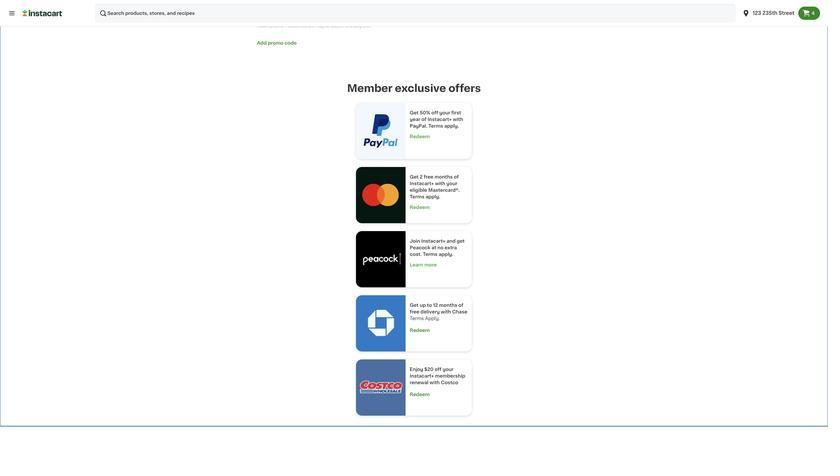 Task type: vqa. For each thing, say whether or not it's contained in the screenshot.
ORGANIC within the Sprouts Organic Breakfast Blend Ground Coffee
no



Task type: describe. For each thing, give the bounding box(es) containing it.
months inside get up to 12 months of free delivery with chase
[[439, 303, 458, 308]]

terms inside terms apply.
[[410, 316, 424, 321]]

limit.
[[363, 24, 372, 28]]

year
[[410, 117, 421, 122]]

instacart logo image
[[22, 9, 62, 17]]

add promo code
[[257, 41, 297, 45]]

2 additional from the left
[[496, 19, 514, 23]]

on
[[448, 14, 452, 17]]

may for redemption of peacock benefit may be subject to a daily limit.
[[316, 24, 324, 28]]

delivery
[[421, 310, 440, 314]]

terms inside get 50% off your first year of instacart+ with paypal. terms apply.
[[429, 124, 444, 128]]

paypal.
[[410, 124, 428, 128]]

of inside redemption of peacock benefit may be subject to a daily limit.
[[281, 24, 285, 28]]

other
[[557, 14, 567, 17]]

4
[[812, 11, 816, 16]]

be
[[325, 24, 330, 28]]

your inside and authorize us to charge any active payment method on file after your free trial. cancel any time in your account. other fees, taxes, and or tips may apply. additional instacart+ benefits are subject to
[[469, 14, 478, 17]]

1 redeem from the top
[[410, 134, 430, 139]]

redemption
[[257, 24, 280, 28]]

promo
[[268, 41, 284, 45]]

apply. inside join instacart+ and get peacock at no extra cost. terms apply.
[[439, 252, 454, 257]]

apply. inside and authorize us to charge any active payment method on file after your free trial. cancel any time in your account. other fees, taxes, and or tips may apply. additional instacart+ benefits are subject to
[[308, 19, 319, 23]]

are
[[375, 19, 381, 23]]

authorize
[[354, 14, 371, 17]]

235th
[[763, 11, 778, 16]]

mastercard®.
[[429, 188, 460, 193]]

benefits inside and authorize us to charge any active payment method on file after your free trial. cancel any time in your account. other fees, taxes, and or tips may apply. additional instacart+ benefits are subject to
[[359, 19, 374, 23]]

your inside get 2 free months of instacart+ with your eligible mastercard®. terms apply.
[[447, 181, 458, 186]]

additional terms link
[[401, 19, 430, 23]]

get for get 50% off your first year of instacart+ with paypal. terms apply.
[[410, 110, 419, 115]]

instacart
[[432, 19, 449, 23]]

your inside enjoy $20 off your instacart+ membership renewal with costco
[[443, 367, 454, 372]]

modify
[[458, 19, 471, 23]]

exclusive
[[395, 83, 446, 93]]

payment
[[415, 14, 431, 17]]

learn
[[410, 263, 424, 267]]

and inside join instacart+ and get peacock at no extra cost. terms apply.
[[447, 239, 456, 243]]

2 horizontal spatial any
[[535, 19, 542, 23]]

enjoy $20 off your instacart+ membership renewal with costco
[[410, 367, 467, 385]]

to inside redemption of peacock benefit may be subject to a daily limit.
[[345, 24, 349, 28]]

redemption of peacock benefit may be subject to a daily limit.
[[257, 19, 553, 28]]

get for get 2 free months of instacart+ with your eligible mastercard®. terms apply.
[[410, 175, 419, 179]]

4 redeem button from the top
[[410, 327, 430, 334]]

apply. inside get 50% off your first year of instacart+ with paypal. terms apply.
[[445, 124, 459, 128]]

2 or from the left
[[472, 19, 476, 23]]

2 redeem button from the top
[[410, 204, 468, 211]]

no
[[438, 245, 444, 250]]

3 redeem button from the top
[[410, 323, 468, 334]]

1 additional from the left
[[401, 19, 419, 23]]

terms inside join instacart+ and get peacock at no extra cost. terms apply.
[[423, 252, 438, 257]]

get
[[457, 239, 465, 243]]

free inside and authorize us to charge any active payment method on file after your free trial. cancel any time in your account. other fees, taxes, and or tips may apply. additional instacart+ benefits are subject to
[[478, 14, 486, 17]]

6 redeem button from the top
[[410, 391, 430, 398]]

daily
[[353, 24, 362, 28]]

off for 50%
[[432, 110, 439, 115]]

account.
[[539, 14, 556, 17]]

trial.
[[487, 14, 495, 17]]

peacock inside join instacart+ and get peacock at no extra cost. terms apply.
[[410, 245, 431, 250]]

4 redeem from the top
[[410, 392, 430, 397]]

of inside get 50% off your first year of instacart+ with paypal. terms apply.
[[422, 117, 427, 122]]

learn more button
[[410, 262, 468, 268]]

cancel
[[495, 14, 508, 17]]

50%
[[420, 110, 431, 115]]

with inside get 2 free months of instacart+ with your eligible mastercard®. terms apply.
[[435, 181, 446, 186]]

peacock inside redemption of peacock benefit may be subject to a daily limit.
[[285, 24, 301, 28]]

0 vertical spatial and
[[346, 14, 353, 17]]

to inside get up to 12 months of free delivery with chase
[[427, 303, 432, 308]]

terms apply.
[[410, 310, 469, 321]]

in
[[526, 14, 529, 17]]

get 2 free months of instacart+ with your eligible mastercard®. terms apply.
[[410, 175, 461, 199]]

add
[[257, 41, 267, 45]]

instacart+ inside enjoy $20 off your instacart+ membership renewal with costco
[[410, 374, 434, 378]]

subject inside redemption of peacock benefit may be subject to a daily limit.
[[331, 24, 344, 28]]

terms
[[420, 19, 430, 23]]

chase
[[453, 310, 468, 314]]

us
[[372, 14, 376, 17]]

get up to 12 months of free delivery with chase
[[410, 303, 468, 314]]

taxes,
[[267, 19, 278, 23]]

more
[[425, 263, 437, 267]]

.
[[430, 19, 431, 23]]

member exclusive offers
[[347, 83, 481, 93]]

free inside get up to 12 months of free delivery with chase
[[410, 310, 420, 314]]

extra
[[445, 245, 457, 250]]

time.
[[543, 19, 552, 23]]

member
[[347, 83, 393, 93]]

method
[[432, 14, 447, 17]]



Task type: locate. For each thing, give the bounding box(es) containing it.
peacock
[[285, 24, 301, 28], [410, 245, 431, 250]]

off
[[432, 110, 439, 115], [435, 367, 442, 372]]

instacart+ inside get 2 free months of instacart+ with your eligible mastercard®. terms apply.
[[410, 181, 434, 186]]

months
[[435, 175, 453, 179], [439, 303, 458, 308]]

months up mastercard®.
[[435, 175, 453, 179]]

1 redeem button from the top
[[410, 133, 468, 140]]

tips
[[291, 19, 298, 23]]

1 vertical spatial off
[[435, 367, 442, 372]]

with inside get 50% off your first year of instacart+ with paypal. terms apply.
[[453, 117, 464, 122]]

and right taxes, at the left top of page
[[279, 19, 286, 23]]

to right us
[[377, 14, 381, 17]]

to left a
[[345, 24, 349, 28]]

0 vertical spatial peacock
[[285, 24, 301, 28]]

1 horizontal spatial at
[[531, 19, 534, 23]]

instacart+ inside join instacart+ and get peacock at no extra cost. terms apply.
[[422, 239, 446, 243]]

with
[[453, 117, 464, 122], [435, 181, 446, 186], [441, 310, 451, 314], [430, 380, 440, 385]]

charge
[[382, 14, 394, 17]]

instacart+ down 50%
[[428, 117, 452, 122]]

costco
[[441, 380, 459, 385]]

terms down eligible
[[410, 195, 425, 199]]

your
[[530, 14, 538, 17]]

1 vertical spatial peacock
[[410, 245, 431, 250]]

file
[[453, 14, 459, 17]]

may left be
[[316, 24, 324, 28]]

your up mastercard®.
[[447, 181, 458, 186]]

renewal
[[410, 380, 429, 385]]

enjoy
[[410, 367, 424, 372]]

terms inside get 2 free months of instacart+ with your eligible mastercard®. terms apply.
[[410, 195, 425, 199]]

1 horizontal spatial subject
[[381, 19, 395, 23]]

get up year
[[410, 110, 419, 115]]

1 vertical spatial get
[[410, 175, 419, 179]]

get for get up to 12 months of free delivery with chase
[[410, 303, 419, 308]]

your up 'membership'
[[443, 367, 454, 372]]

0 vertical spatial free
[[478, 14, 486, 17]]

may up benefit
[[299, 19, 307, 23]]

off right 50%
[[432, 110, 439, 115]]

123 235th street
[[753, 11, 795, 16]]

0 horizontal spatial additional
[[401, 19, 419, 23]]

1 vertical spatial at
[[432, 245, 437, 250]]

0 horizontal spatial subject
[[331, 24, 344, 28]]

2 benefits from the left
[[515, 19, 530, 23]]

instacart+ down 2 in the top right of the page
[[410, 181, 434, 186]]

get
[[410, 110, 419, 115], [410, 175, 419, 179], [410, 303, 419, 308]]

Search field
[[95, 4, 736, 22]]

subject
[[381, 19, 395, 23], [331, 24, 344, 28]]

2
[[420, 175, 423, 179]]

get 50% off your first year of instacart+ with paypal. terms apply.
[[410, 110, 465, 128]]

or right modify
[[472, 19, 476, 23]]

of right 'redemption'
[[281, 24, 285, 28]]

months inside get 2 free months of instacart+ with your eligible mastercard®. terms apply.
[[435, 175, 453, 179]]

1 vertical spatial free
[[424, 175, 434, 179]]

after
[[460, 14, 468, 17]]

or inside and authorize us to charge any active payment method on file after your free trial. cancel any time in your account. other fees, taxes, and or tips may apply. additional instacart+ benefits are subject to
[[287, 19, 290, 23]]

may down the file
[[450, 19, 457, 23]]

of up chase
[[459, 303, 464, 308]]

any
[[395, 14, 402, 17], [509, 14, 516, 17], [535, 19, 542, 23]]

or left tips
[[287, 19, 290, 23]]

1 horizontal spatial additional
[[496, 19, 514, 23]]

active
[[403, 14, 414, 17]]

terms up "more" in the bottom of the page
[[423, 252, 438, 257]]

cost.
[[410, 252, 422, 257]]

apply. up benefit
[[308, 19, 319, 23]]

membership
[[435, 374, 466, 378]]

additional down cancel
[[496, 19, 514, 23]]

your inside get 50% off your first year of instacart+ with paypal. terms apply.
[[440, 110, 451, 115]]

subject down charge
[[381, 19, 395, 23]]

instacart+ up a
[[339, 19, 358, 23]]

to left 12
[[427, 303, 432, 308]]

add promo code button
[[257, 40, 297, 46]]

benefits up limit.
[[359, 19, 374, 23]]

months right 12
[[439, 303, 458, 308]]

of down 50%
[[422, 117, 427, 122]]

may for additional terms . instacart may modify or terminate additional benefits at any time.
[[450, 19, 457, 23]]

0 horizontal spatial or
[[287, 19, 290, 23]]

with down $20
[[430, 380, 440, 385]]

join
[[410, 239, 420, 243]]

peacock up cost.
[[410, 245, 431, 250]]

$20
[[425, 367, 434, 372]]

off for $20
[[435, 367, 442, 372]]

learn more
[[410, 263, 437, 267]]

3 get from the top
[[410, 303, 419, 308]]

get left up
[[410, 303, 419, 308]]

benefit
[[302, 24, 315, 28]]

may inside redemption of peacock benefit may be subject to a daily limit.
[[316, 24, 324, 28]]

redeem down eligible
[[410, 205, 430, 210]]

fees,
[[257, 19, 266, 23]]

2 redeem from the top
[[410, 205, 430, 210]]

apply. down extra at the bottom of page
[[439, 252, 454, 257]]

of inside get up to 12 months of free delivery with chase
[[459, 303, 464, 308]]

3 redeem from the top
[[410, 328, 430, 333]]

additional terms . instacart may modify or terminate additional benefits at any time.
[[401, 19, 552, 23]]

any left active
[[395, 14, 402, 17]]

to
[[377, 14, 381, 17], [396, 19, 400, 23], [345, 24, 349, 28], [427, 303, 432, 308]]

may inside and authorize us to charge any active payment method on file after your free trial. cancel any time in your account. other fees, taxes, and or tips may apply. additional instacart+ benefits are subject to
[[299, 19, 307, 23]]

redeem button
[[410, 133, 468, 140], [410, 204, 468, 211], [410, 323, 468, 334], [410, 327, 430, 334], [410, 387, 468, 398], [410, 391, 430, 398]]

and authorize us to charge any active payment method on file after your free trial. cancel any time in your account. other fees, taxes, and or tips may apply. additional instacart+ benefits are subject to
[[257, 14, 568, 23]]

1 horizontal spatial peacock
[[410, 245, 431, 250]]

1 vertical spatial subject
[[331, 24, 344, 28]]

subject inside and authorize us to charge any active payment method on file after your free trial. cancel any time in your account. other fees, taxes, and or tips may apply. additional instacart+ benefits are subject to
[[381, 19, 395, 23]]

0 horizontal spatial at
[[432, 245, 437, 250]]

123 235th street button
[[739, 4, 799, 22]]

get inside get 50% off your first year of instacart+ with paypal. terms apply.
[[410, 110, 419, 115]]

terms down up
[[410, 316, 424, 321]]

apply.
[[425, 316, 440, 321]]

off right $20
[[435, 367, 442, 372]]

1 horizontal spatial may
[[316, 24, 324, 28]]

0 vertical spatial at
[[531, 19, 534, 23]]

off inside get 50% off your first year of instacart+ with paypal. terms apply.
[[432, 110, 439, 115]]

2 get from the top
[[410, 175, 419, 179]]

and
[[346, 14, 353, 17], [279, 19, 286, 23], [447, 239, 456, 243]]

apply. down first at the right
[[445, 124, 459, 128]]

0 horizontal spatial may
[[299, 19, 307, 23]]

2 vertical spatial and
[[447, 239, 456, 243]]

redeem down paypal.
[[410, 134, 430, 139]]

at left no
[[432, 245, 437, 250]]

None search field
[[95, 4, 736, 22]]

instacart+ up renewal on the bottom
[[410, 374, 434, 378]]

free up terminate
[[478, 14, 486, 17]]

instacart+
[[339, 19, 358, 23], [428, 117, 452, 122], [410, 181, 434, 186], [422, 239, 446, 243], [410, 374, 434, 378]]

get inside get 2 free months of instacart+ with your eligible mastercard®. terms apply.
[[410, 175, 419, 179]]

with left chase
[[441, 310, 451, 314]]

at down your
[[531, 19, 534, 23]]

instacart+ up no
[[422, 239, 446, 243]]

a
[[350, 24, 352, 28]]

1 horizontal spatial free
[[424, 175, 434, 179]]

with inside enjoy $20 off your instacart+ membership renewal with costco
[[430, 380, 440, 385]]

1 get from the top
[[410, 110, 419, 115]]

of up mastercard®.
[[454, 175, 459, 179]]

1 horizontal spatial any
[[509, 14, 516, 17]]

your
[[469, 14, 478, 17], [440, 110, 451, 115], [447, 181, 458, 186], [443, 367, 454, 372]]

12
[[433, 303, 438, 308]]

terminate
[[477, 19, 495, 23]]

free inside get 2 free months of instacart+ with your eligible mastercard®. terms apply.
[[424, 175, 434, 179]]

or
[[287, 19, 290, 23], [472, 19, 476, 23]]

additional
[[320, 19, 339, 23]]

0 horizontal spatial free
[[410, 310, 420, 314]]

up
[[420, 303, 426, 308]]

2 horizontal spatial may
[[450, 19, 457, 23]]

0 horizontal spatial and
[[279, 19, 286, 23]]

code
[[285, 41, 297, 45]]

terms
[[429, 124, 444, 128], [410, 195, 425, 199], [423, 252, 438, 257], [410, 316, 424, 321]]

0 vertical spatial subject
[[381, 19, 395, 23]]

redeem down apply.
[[410, 328, 430, 333]]

and up a
[[346, 14, 353, 17]]

street
[[779, 11, 795, 16]]

your up additional terms . instacart may modify or terminate additional benefits at any time.
[[469, 14, 478, 17]]

to left additional terms link
[[396, 19, 400, 23]]

at
[[531, 19, 534, 23], [432, 245, 437, 250]]

any down your
[[535, 19, 542, 23]]

peacock down tips
[[285, 24, 301, 28]]

apply. inside get 2 free months of instacart+ with your eligible mastercard®. terms apply.
[[426, 195, 441, 199]]

time
[[517, 14, 525, 17]]

additional down active
[[401, 19, 419, 23]]

with down first at the right
[[453, 117, 464, 122]]

join instacart+ and get peacock at no extra cost. terms apply.
[[410, 239, 466, 257]]

apply.
[[308, 19, 319, 23], [445, 124, 459, 128], [426, 195, 441, 199], [439, 252, 454, 257]]

with inside get up to 12 months of free delivery with chase
[[441, 310, 451, 314]]

at inside join instacart+ and get peacock at no extra cost. terms apply.
[[432, 245, 437, 250]]

any left 'time'
[[509, 14, 516, 17]]

0 vertical spatial months
[[435, 175, 453, 179]]

1 or from the left
[[287, 19, 290, 23]]

5 redeem button from the top
[[410, 387, 468, 398]]

2 horizontal spatial free
[[478, 14, 486, 17]]

additional
[[401, 19, 419, 23], [496, 19, 514, 23]]

0 horizontal spatial any
[[395, 14, 402, 17]]

with up mastercard®.
[[435, 181, 446, 186]]

get inside get up to 12 months of free delivery with chase
[[410, 303, 419, 308]]

123 235th street button
[[743, 4, 795, 22]]

subject down additional
[[331, 24, 344, 28]]

1 benefits from the left
[[359, 19, 374, 23]]

eligible
[[410, 188, 427, 193]]

and up extra at the bottom of page
[[447, 239, 456, 243]]

free right 2 in the top right of the page
[[424, 175, 434, 179]]

free left delivery
[[410, 310, 420, 314]]

redeem
[[410, 134, 430, 139], [410, 205, 430, 210], [410, 328, 430, 333], [410, 392, 430, 397]]

2 vertical spatial free
[[410, 310, 420, 314]]

terms down 50%
[[429, 124, 444, 128]]

redeem down renewal on the bottom
[[410, 392, 430, 397]]

2 horizontal spatial and
[[447, 239, 456, 243]]

instacart+ inside and authorize us to charge any active payment method on file after your free trial. cancel any time in your account. other fees, taxes, and or tips may apply. additional instacart+ benefits are subject to
[[339, 19, 358, 23]]

apply. down mastercard®.
[[426, 195, 441, 199]]

0 horizontal spatial peacock
[[285, 24, 301, 28]]

4 button
[[799, 7, 821, 20]]

2 vertical spatial get
[[410, 303, 419, 308]]

benefits down 'time'
[[515, 19, 530, 23]]

offers
[[449, 83, 481, 93]]

get left 2 in the top right of the page
[[410, 175, 419, 179]]

1 horizontal spatial benefits
[[515, 19, 530, 23]]

0 horizontal spatial benefits
[[359, 19, 374, 23]]

of inside get 2 free months of instacart+ with your eligible mastercard®. terms apply.
[[454, 175, 459, 179]]

off inside enjoy $20 off your instacart+ membership renewal with costco
[[435, 367, 442, 372]]

0 vertical spatial get
[[410, 110, 419, 115]]

1 horizontal spatial and
[[346, 14, 353, 17]]

123
[[753, 11, 762, 16]]

first
[[452, 110, 461, 115]]

your left first at the right
[[440, 110, 451, 115]]

0 vertical spatial off
[[432, 110, 439, 115]]

instacart+ inside get 50% off your first year of instacart+ with paypal. terms apply.
[[428, 117, 452, 122]]

1 vertical spatial months
[[439, 303, 458, 308]]

1 vertical spatial and
[[279, 19, 286, 23]]

1 horizontal spatial or
[[472, 19, 476, 23]]

may
[[299, 19, 307, 23], [450, 19, 457, 23], [316, 24, 324, 28]]



